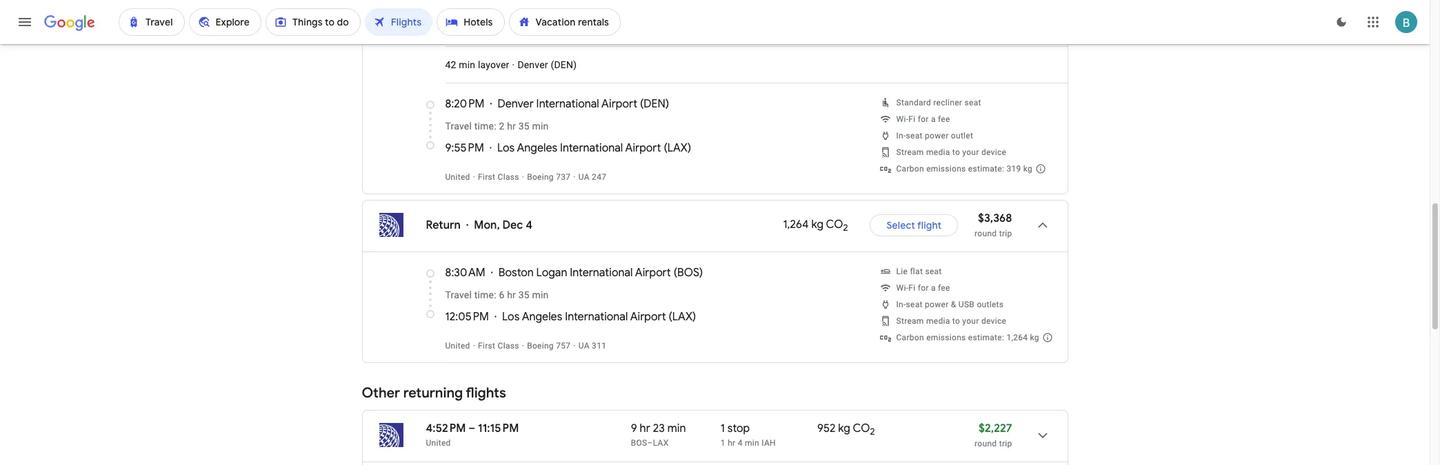 Task type: describe. For each thing, give the bounding box(es) containing it.
flight details. leaves boston logan international airport at 4:52 pm on monday, december 4 and arrives at los angeles international airport at 11:15 pm on monday, december 4. image
[[1026, 419, 1059, 453]]

carbon emissions estimate: 319 kilograms element
[[897, 164, 1033, 174]]

denver for denver international airport ( den )
[[498, 97, 534, 111]]

 image down 12:05 pm
[[473, 342, 475, 351]]

standard recliner seat
[[897, 98, 982, 108]]

mon,
[[474, 219, 500, 233]]

stop
[[728, 422, 750, 436]]

return
[[426, 219, 461, 233]]

$2,227
[[979, 422, 1012, 436]]

1 stop 1 hr 4 min iah
[[721, 422, 776, 448]]

other returning flights
[[362, 385, 506, 402]]

fee for denver international airport ( den )
[[938, 115, 951, 124]]

ua for international
[[579, 342, 590, 351]]

seat down flat
[[906, 300, 923, 310]]

select flight
[[887, 219, 942, 232]]

seat down standard
[[906, 131, 923, 141]]

0 vertical spatial 9
[[592, 22, 596, 32]]

min for travel time: 6 hr 35 min
[[532, 290, 549, 301]]

boeing 737max 9 passenger
[[527, 22, 640, 32]]

 image down 9:55 pm text box
[[473, 172, 475, 182]]

757
[[556, 342, 571, 351]]

952 kg co 2
[[818, 422, 875, 438]]

stream media to your device for denver international airport ( den )
[[897, 148, 1007, 157]]

los angeles international airport ( lax ) for international
[[502, 310, 696, 324]]

hr inside 9 hr 23 min bos – lax
[[640, 422, 651, 436]]

0 vertical spatial den
[[554, 59, 573, 70]]

co for 952
[[853, 422, 870, 436]]

a for boston logan international airport ( bos )
[[931, 284, 936, 293]]

outlets
[[977, 300, 1004, 310]]

power for denver international airport ( den )
[[925, 131, 949, 141]]

2227 US dollars text field
[[979, 422, 1012, 436]]

) for 9:55 pm
[[688, 141, 691, 155]]

denver for denver ( den )
[[518, 59, 548, 70]]

first for 8:20 pm
[[478, 172, 496, 182]]

media for denver international airport ( den )
[[927, 148, 950, 157]]

319
[[1007, 164, 1022, 174]]

flights
[[466, 385, 506, 402]]

media for boston logan international airport ( bos )
[[927, 317, 950, 326]]

boeing 757
[[527, 342, 571, 351]]

carbon for denver international airport ( den )
[[897, 164, 924, 174]]

4:52 pm – 11:15 pm united
[[426, 422, 519, 448]]

kg inside 1,264 kg co 2
[[812, 218, 824, 232]]

hr for 6
[[507, 290, 516, 301]]

airport for 9:55 pm
[[625, 141, 661, 155]]

united for boeing 737
[[445, 172, 470, 182]]

boeing for international
[[527, 172, 554, 182]]

in-seat power outlet
[[897, 131, 974, 141]]

Departure time: 8:30 AM. text field
[[445, 266, 485, 280]]

min for 1 stop 1 hr 4 min iah
[[745, 439, 760, 448]]

in- for denver international airport ( den )
[[897, 131, 906, 141]]

boston logan international airport ( bos )
[[499, 266, 703, 280]]

 image left 'boeing 737'
[[522, 172, 524, 182]]

flight
[[918, 219, 942, 232]]

airport for 8:30 am
[[635, 266, 671, 280]]

ua for airport
[[579, 172, 590, 182]]

1,264 kg co 2
[[783, 218, 848, 234]]

lax for bos
[[673, 310, 693, 324]]

usb
[[959, 300, 975, 310]]

1 horizontal spatial den
[[644, 97, 666, 111]]

estimate: for denver international airport ( den )
[[969, 164, 1005, 174]]

iah
[[762, 439, 776, 448]]

emissions for denver international airport ( den )
[[927, 164, 966, 174]]

Arrival time: 12:05 PM. text field
[[445, 310, 489, 324]]

247
[[592, 172, 607, 182]]

layover
[[478, 59, 510, 70]]

international for 9:55 pm
[[560, 141, 623, 155]]

$3,368
[[978, 212, 1012, 226]]

carbon emissions estimate: 1,264 kg
[[897, 333, 1040, 343]]

outlet
[[951, 131, 974, 141]]

returning
[[403, 385, 463, 402]]

angeles for logan
[[522, 310, 563, 324]]

international for 12:05 pm
[[565, 310, 628, 324]]

stream media to your device for boston logan international airport ( bos )
[[897, 317, 1007, 326]]

first class for boston logan international airport
[[478, 342, 519, 351]]

for for boston logan international airport ( bos )
[[918, 284, 929, 293]]

leaves boston logan international airport at 4:52 pm on monday, december 4 and arrives at los angeles international airport at 11:15 pm on monday, december 4. element
[[426, 422, 519, 436]]

logan
[[536, 266, 567, 280]]

1 class from the top
[[498, 22, 519, 32]]

2 1 from the top
[[721, 439, 726, 448]]

0 vertical spatial  image
[[512, 59, 515, 70]]

other
[[362, 385, 400, 402]]

&
[[951, 300, 957, 310]]

travel for 8:20 pm
[[445, 121, 472, 132]]

angeles for international
[[517, 141, 558, 155]]

1 horizontal spatial 1,264
[[1007, 333, 1028, 343]]

2 for 952
[[870, 427, 875, 438]]

lie flat seat
[[897, 267, 942, 277]]

los for 12:05 pm
[[502, 310, 520, 324]]

trip for $2,227
[[999, 439, 1012, 449]]

airport for 12:05 pm
[[630, 310, 666, 324]]

Departure time: 4:52 PM. text field
[[426, 422, 466, 436]]

fi for boston logan international airport ( bos )
[[909, 284, 916, 293]]

seat right recliner
[[965, 98, 982, 108]]

flat
[[910, 267, 923, 277]]

0 vertical spatial 4
[[526, 219, 533, 233]]

1 1 from the top
[[721, 422, 725, 436]]

standard
[[897, 98, 931, 108]]

dec
[[503, 219, 523, 233]]

emissions for boston logan international airport ( bos )
[[927, 333, 966, 343]]

Arrival time: 9:55 PM. text field
[[445, 141, 484, 155]]

travel for 8:30 am
[[445, 290, 472, 301]]

ua 247
[[579, 172, 607, 182]]

$2,227 round trip
[[975, 422, 1012, 449]]

time: for 8:30 am
[[474, 290, 497, 301]]

9:55 pm
[[445, 141, 484, 155]]

select flight button
[[870, 209, 958, 242]]

4:52 pm
[[426, 422, 466, 436]]

denver international airport ( den )
[[498, 97, 669, 111]]

power for boston logan international airport ( bos )
[[925, 300, 949, 310]]

in-seat power & usb outlets
[[897, 300, 1004, 310]]

wi-fi for a fee for boston logan international airport ( bos )
[[897, 284, 951, 293]]

1 first from the top
[[478, 22, 496, 32]]

stream for boston logan international airport ( bos )
[[897, 317, 924, 326]]

) for 12:05 pm
[[693, 310, 696, 324]]

6
[[499, 290, 505, 301]]

stream for denver international airport ( den )
[[897, 148, 924, 157]]

35 for denver
[[519, 121, 530, 132]]

time: for 8:20 pm
[[474, 121, 497, 132]]



Task type: vqa. For each thing, say whether or not it's contained in the screenshot.
Emergency inside the Emergency room · Floor 1 Open 24 hours
no



Task type: locate. For each thing, give the bounding box(es) containing it.
fi for denver international airport ( den )
[[909, 115, 916, 124]]

angeles
[[517, 141, 558, 155], [522, 310, 563, 324]]

your up carbon emissions estimate: 319 kilograms element
[[963, 148, 979, 157]]

2 carbon from the top
[[897, 333, 924, 343]]

denver up travel time: 2 hr 35 min
[[498, 97, 534, 111]]

( for 8:30 am
[[674, 266, 677, 280]]

class
[[498, 22, 519, 32], [498, 172, 519, 182], [498, 342, 519, 351]]

lax
[[668, 141, 688, 155], [673, 310, 693, 324], [653, 439, 669, 448]]

1 horizontal spatial co
[[853, 422, 870, 436]]

952
[[818, 422, 836, 436]]

0 vertical spatial estimate:
[[969, 164, 1005, 174]]

4 right dec
[[526, 219, 533, 233]]

2 in- from the top
[[897, 300, 906, 310]]

2 35 from the top
[[519, 290, 530, 301]]

lax for )
[[668, 141, 688, 155]]

2 horizontal spatial 2
[[870, 427, 875, 438]]

0 vertical spatial first
[[478, 22, 496, 32]]

emissions down the in-seat power & usb outlets at the bottom of the page
[[927, 333, 966, 343]]

3 first class from the top
[[478, 342, 519, 351]]

35 for boston
[[519, 290, 530, 301]]

1 vertical spatial first class
[[478, 172, 519, 182]]

0 vertical spatial time:
[[474, 121, 497, 132]]

your up "carbon emissions estimate: 1,264 kilograms" element
[[963, 317, 979, 326]]

ua 311
[[579, 342, 607, 351]]

1 trip from the top
[[999, 229, 1012, 239]]

device down outlets
[[982, 317, 1007, 326]]

1 a from the top
[[931, 115, 936, 124]]

1 estimate: from the top
[[969, 164, 1005, 174]]

min down denver international airport ( den )
[[532, 121, 549, 132]]

recliner
[[934, 98, 963, 108]]

1 vertical spatial den
[[644, 97, 666, 111]]

2 boeing from the top
[[527, 172, 554, 182]]

 image
[[512, 59, 515, 70], [522, 342, 524, 351]]

2 round from the top
[[975, 439, 997, 449]]

737
[[556, 172, 571, 182]]

9 hr 23 min bos – lax
[[631, 422, 686, 448]]

media down in-seat power outlet
[[927, 148, 950, 157]]

den
[[554, 59, 573, 70], [644, 97, 666, 111]]

class left 'boeing 737'
[[498, 172, 519, 182]]

2 fi from the top
[[909, 284, 916, 293]]

united for boeing 737max 9 passenger
[[445, 22, 470, 32]]

2 device from the top
[[982, 317, 1007, 326]]

trip inside $2,227 round trip
[[999, 439, 1012, 449]]

estimate: for boston logan international airport ( bos )
[[969, 333, 1005, 343]]

a down the lie flat seat
[[931, 284, 936, 293]]

los
[[497, 141, 515, 155], [502, 310, 520, 324]]

wi-fi for a fee
[[897, 115, 951, 124], [897, 284, 951, 293]]

0 vertical spatial class
[[498, 22, 519, 32]]

35
[[519, 121, 530, 132], [519, 290, 530, 301]]

boeing left 737max
[[527, 22, 554, 32]]

international for 8:30 am
[[570, 266, 633, 280]]

min for travel time: 2 hr 35 min
[[532, 121, 549, 132]]

first class down '9:55 pm'
[[478, 172, 519, 182]]

0 vertical spatial fee
[[938, 115, 951, 124]]

0 vertical spatial 1,264
[[783, 218, 809, 232]]

1 horizontal spatial bos
[[677, 266, 700, 280]]

1 fee from the top
[[938, 115, 951, 124]]

2
[[499, 121, 505, 132], [844, 223, 848, 234], [870, 427, 875, 438]]

trip down $2,227
[[999, 439, 1012, 449]]

8:20 pm
[[445, 97, 485, 111]]

international up the 311
[[565, 310, 628, 324]]

1 horizontal spatial  image
[[522, 342, 524, 351]]

los down travel time: 2 hr 35 min
[[497, 141, 515, 155]]

1 vertical spatial lax
[[673, 310, 693, 324]]

2 for 1,264
[[844, 223, 848, 234]]

2 stream media to your device from the top
[[897, 317, 1007, 326]]

0 vertical spatial angeles
[[517, 141, 558, 155]]

9 right 737max
[[592, 22, 596, 32]]

power left outlet
[[925, 131, 949, 141]]

2 inside 1,264 kg co 2
[[844, 223, 848, 234]]

$3,368 round trip
[[975, 212, 1012, 239]]

1 horizontal spatial 9
[[631, 422, 637, 436]]

3 first from the top
[[478, 342, 496, 351]]

1 your from the top
[[963, 148, 979, 157]]

round inside $3,368 round trip
[[975, 229, 997, 239]]

power left &
[[925, 300, 949, 310]]

1 vertical spatial denver
[[498, 97, 534, 111]]

media
[[927, 148, 950, 157], [927, 317, 950, 326]]

– inside "4:52 pm – 11:15 pm united"
[[469, 422, 476, 436]]

seat right flat
[[925, 267, 942, 277]]

2 to from the top
[[953, 317, 960, 326]]

ua
[[579, 172, 590, 182], [579, 342, 590, 351]]

time: left 6
[[474, 290, 497, 301]]

0 vertical spatial for
[[918, 115, 929, 124]]

1 round from the top
[[975, 229, 997, 239]]

first class down 12:05 pm
[[478, 342, 519, 351]]

11:15 pm
[[478, 422, 519, 436]]

1 vertical spatial 35
[[519, 290, 530, 301]]

denver right layover
[[518, 59, 548, 70]]

1 vertical spatial trip
[[999, 439, 1012, 449]]

wi- down standard
[[897, 115, 909, 124]]

2 media from the top
[[927, 317, 950, 326]]

0 vertical spatial co
[[826, 218, 844, 232]]

wi-fi for a fee down the lie flat seat
[[897, 284, 951, 293]]

co right 952
[[853, 422, 870, 436]]

4 inside 1 stop 1 hr 4 min iah
[[738, 439, 743, 448]]

0 vertical spatial emissions
[[927, 164, 966, 174]]

1 vertical spatial wi-fi for a fee
[[897, 284, 951, 293]]

 image up 42 min layover
[[473, 22, 475, 32]]

min inside 9 hr 23 min bos – lax
[[668, 422, 686, 436]]

0 horizontal spatial co
[[826, 218, 844, 232]]

0 horizontal spatial 2
[[499, 121, 505, 132]]

for down the lie flat seat
[[918, 284, 929, 293]]

1 vertical spatial time:
[[474, 290, 497, 301]]

trip
[[999, 229, 1012, 239], [999, 439, 1012, 449]]

2 vertical spatial boeing
[[527, 342, 554, 351]]

0 vertical spatial los angeles international airport ( lax )
[[497, 141, 691, 155]]

united
[[445, 22, 470, 32], [445, 172, 470, 182], [445, 342, 470, 351], [426, 439, 451, 448]]

2 vertical spatial first class
[[478, 342, 519, 351]]

1 down '1 stop flight.' element
[[721, 439, 726, 448]]

2 first class from the top
[[478, 172, 519, 182]]

min right '23'
[[668, 422, 686, 436]]

travel time: 2 hr 35 min
[[445, 121, 549, 132]]

a for denver international airport ( den )
[[931, 115, 936, 124]]

0 vertical spatial power
[[925, 131, 949, 141]]

Departure time: 8:20 PM. text field
[[445, 97, 485, 111]]

stream down the in-seat power & usb outlets at the bottom of the page
[[897, 317, 924, 326]]

1 vertical spatial stream media to your device
[[897, 317, 1007, 326]]

round for $2,227
[[975, 439, 997, 449]]

0 vertical spatial stream
[[897, 148, 924, 157]]

first down 12:05 pm
[[478, 342, 496, 351]]

1 first class from the top
[[478, 22, 519, 32]]

your for boston logan international airport ( bos )
[[963, 317, 979, 326]]

hr inside 1 stop 1 hr 4 min iah
[[728, 439, 736, 448]]

1 vertical spatial boeing
[[527, 172, 554, 182]]

hr for 1
[[728, 439, 736, 448]]

ua left the 311
[[579, 342, 590, 351]]

co for 1,264
[[826, 218, 844, 232]]

trip for $3,368
[[999, 229, 1012, 239]]

8:30 am
[[445, 266, 485, 280]]

first for 8:30 am
[[478, 342, 496, 351]]

2 time: from the top
[[474, 290, 497, 301]]

–
[[469, 422, 476, 436], [648, 439, 653, 448]]

1 vertical spatial class
[[498, 172, 519, 182]]

emissions down in-seat power outlet
[[927, 164, 966, 174]]

denver ( den )
[[518, 59, 577, 70]]

2 your from the top
[[963, 317, 979, 326]]

1 in- from the top
[[897, 131, 906, 141]]

0 vertical spatial trip
[[999, 229, 1012, 239]]

class for boston logan international airport ( bos )
[[498, 342, 519, 351]]

2 stream from the top
[[897, 317, 924, 326]]

power
[[925, 131, 949, 141], [925, 300, 949, 310]]

1 vertical spatial  image
[[522, 342, 524, 351]]

layover (1 of 1) is a 1 hr 4 min layover at george bush intercontinental airport in houston. element
[[721, 438, 811, 449]]

1,264
[[783, 218, 809, 232], [1007, 333, 1028, 343]]

bos inside 9 hr 23 min bos – lax
[[631, 439, 648, 448]]

bos
[[677, 266, 700, 280], [631, 439, 648, 448]]

a up in-seat power outlet
[[931, 115, 936, 124]]

change appearance image
[[1325, 6, 1358, 39]]

lie
[[897, 267, 908, 277]]

2 travel from the top
[[445, 290, 472, 301]]

1
[[721, 422, 725, 436], [721, 439, 726, 448]]

wi- for denver international airport ( den )
[[897, 115, 909, 124]]

your for denver international airport ( den )
[[963, 148, 979, 157]]

media down the in-seat power & usb outlets at the bottom of the page
[[927, 317, 950, 326]]

1 vertical spatial travel
[[445, 290, 472, 301]]

0 vertical spatial stream media to your device
[[897, 148, 1007, 157]]

in- down standard
[[897, 131, 906, 141]]

to down outlet
[[953, 148, 960, 157]]

co left select
[[826, 218, 844, 232]]

1 vertical spatial 2
[[844, 223, 848, 234]]

co inside the 952 kg co 2
[[853, 422, 870, 436]]

fee
[[938, 115, 951, 124], [938, 284, 951, 293]]

1 stream media to your device from the top
[[897, 148, 1007, 157]]

35 right 6
[[519, 290, 530, 301]]

1 vertical spatial carbon
[[897, 333, 924, 343]]

los angeles international airport ( lax ) up the 311
[[502, 310, 696, 324]]

round for $3,368
[[975, 229, 997, 239]]

united inside "4:52 pm – 11:15 pm united"
[[426, 439, 451, 448]]

denver
[[518, 59, 548, 70], [498, 97, 534, 111]]

class for denver international airport ( den )
[[498, 172, 519, 182]]

42
[[445, 59, 456, 70]]

stream
[[897, 148, 924, 157], [897, 317, 924, 326]]

fi
[[909, 115, 916, 124], [909, 284, 916, 293]]

2 ua from the top
[[579, 342, 590, 351]]

device
[[982, 148, 1007, 157], [982, 317, 1007, 326]]

2 trip from the top
[[999, 439, 1012, 449]]

travel
[[445, 121, 472, 132], [445, 290, 472, 301]]

device for denver international airport ( den )
[[982, 148, 1007, 157]]

2 class from the top
[[498, 172, 519, 182]]

2 a from the top
[[931, 284, 936, 293]]

angeles up boeing 757
[[522, 310, 563, 324]]

1 vertical spatial angeles
[[522, 310, 563, 324]]

1 fi from the top
[[909, 115, 916, 124]]

9
[[592, 22, 596, 32], [631, 422, 637, 436]]

35 up 'boeing 737'
[[519, 121, 530, 132]]

1 vertical spatial bos
[[631, 439, 648, 448]]

angeles up 'boeing 737'
[[517, 141, 558, 155]]

2 vertical spatial class
[[498, 342, 519, 351]]

united down 4:52 pm
[[426, 439, 451, 448]]

boeing left 757
[[527, 342, 554, 351]]

1 vertical spatial first
[[478, 172, 496, 182]]

0 horizontal spatial –
[[469, 422, 476, 436]]

2 emissions from the top
[[927, 333, 966, 343]]

1 to from the top
[[953, 148, 960, 157]]

boeing for logan
[[527, 342, 554, 351]]

first class
[[478, 22, 519, 32], [478, 172, 519, 182], [478, 342, 519, 351]]

lax inside 9 hr 23 min bos – lax
[[653, 439, 669, 448]]

stream media to your device
[[897, 148, 1007, 157], [897, 317, 1007, 326]]

in- down lie
[[897, 300, 906, 310]]

round down $2,227
[[975, 439, 997, 449]]

1 vertical spatial media
[[927, 317, 950, 326]]

los down 6
[[502, 310, 520, 324]]

Arrival time: 11:15 PM. text field
[[478, 422, 519, 436]]

0 horizontal spatial 1,264
[[783, 218, 809, 232]]

1 vertical spatial 4
[[738, 439, 743, 448]]

travel time: 6 hr 35 min
[[445, 290, 549, 301]]

)
[[573, 59, 577, 70], [666, 97, 669, 111], [688, 141, 691, 155], [700, 266, 703, 280], [693, 310, 696, 324]]

1 vertical spatial co
[[853, 422, 870, 436]]

kg inside the 952 kg co 2
[[839, 422, 851, 436]]

2 inside the 952 kg co 2
[[870, 427, 875, 438]]

passenger
[[599, 22, 640, 32]]

ua left "247"
[[579, 172, 590, 182]]

total duration 9 hr 23 min. element
[[631, 422, 721, 438]]

2 wi-fi for a fee from the top
[[897, 284, 951, 293]]

device up carbon emissions estimate: 319 kg
[[982, 148, 1007, 157]]

0 vertical spatial media
[[927, 148, 950, 157]]

1 horizontal spatial 4
[[738, 439, 743, 448]]

first class for denver international airport
[[478, 172, 519, 182]]

trip inside $3,368 round trip
[[999, 229, 1012, 239]]

0 horizontal spatial 9
[[592, 22, 596, 32]]

1 vertical spatial round
[[975, 439, 997, 449]]

travel up 9:55 pm text box
[[445, 121, 472, 132]]

2 power from the top
[[925, 300, 949, 310]]

fee for boston logan international airport ( bos )
[[938, 284, 951, 293]]

united down 9:55 pm text box
[[445, 172, 470, 182]]

1 media from the top
[[927, 148, 950, 157]]

co
[[826, 218, 844, 232], [853, 422, 870, 436]]

42 min layover
[[445, 59, 510, 70]]

estimate: down outlets
[[969, 333, 1005, 343]]

1 emissions from the top
[[927, 164, 966, 174]]

1 vertical spatial in-
[[897, 300, 906, 310]]

to
[[953, 148, 960, 157], [953, 317, 960, 326]]

travel down 8:30 am
[[445, 290, 472, 301]]

3 boeing from the top
[[527, 342, 554, 351]]

0 vertical spatial boeing
[[527, 22, 554, 32]]

1 vertical spatial fi
[[909, 284, 916, 293]]

0 horizontal spatial  image
[[512, 59, 515, 70]]

1 for from the top
[[918, 115, 929, 124]]

1 vertical spatial –
[[648, 439, 653, 448]]

0 vertical spatial a
[[931, 115, 936, 124]]

0 vertical spatial lax
[[668, 141, 688, 155]]

round
[[975, 229, 997, 239], [975, 439, 997, 449]]

1 vertical spatial los angeles international airport ( lax )
[[502, 310, 696, 324]]

1 35 from the top
[[519, 121, 530, 132]]

2 for from the top
[[918, 284, 929, 293]]

0 vertical spatial denver
[[518, 59, 548, 70]]

1 vertical spatial los
[[502, 310, 520, 324]]

los angeles international airport ( lax )
[[497, 141, 691, 155], [502, 310, 696, 324]]

1,264 inside 1,264 kg co 2
[[783, 218, 809, 232]]

1 stream from the top
[[897, 148, 924, 157]]

los for 9:55 pm
[[497, 141, 515, 155]]

0 vertical spatial travel
[[445, 121, 472, 132]]

1 vertical spatial for
[[918, 284, 929, 293]]

0 vertical spatial 35
[[519, 121, 530, 132]]

 image right layover
[[512, 59, 515, 70]]

for for denver international airport ( den )
[[918, 115, 929, 124]]

united up the 42
[[445, 22, 470, 32]]

0 horizontal spatial bos
[[631, 439, 648, 448]]

1 device from the top
[[982, 148, 1007, 157]]

class left boeing 757
[[498, 342, 519, 351]]

0 horizontal spatial 4
[[526, 219, 533, 233]]

1 wi-fi for a fee from the top
[[897, 115, 951, 124]]

0 vertical spatial your
[[963, 148, 979, 157]]

2 wi- from the top
[[897, 284, 909, 293]]

0 horizontal spatial den
[[554, 59, 573, 70]]

boeing 737
[[527, 172, 571, 182]]

estimate:
[[969, 164, 1005, 174], [969, 333, 1005, 343]]

round down $3,368
[[975, 229, 997, 239]]

hr for 2
[[507, 121, 516, 132]]

first up layover
[[478, 22, 496, 32]]

carbon emissions estimate: 319 kg
[[897, 164, 1033, 174]]

round inside $2,227 round trip
[[975, 439, 997, 449]]

hr
[[507, 121, 516, 132], [507, 290, 516, 301], [640, 422, 651, 436], [728, 439, 736, 448]]

311
[[592, 342, 607, 351]]

 image
[[473, 22, 475, 32], [522, 22, 524, 32], [473, 172, 475, 182], [522, 172, 524, 182], [466, 219, 469, 233], [473, 342, 475, 351]]

boston
[[499, 266, 534, 280]]

2 first from the top
[[478, 172, 496, 182]]

main menu image
[[17, 14, 33, 30]]

1 power from the top
[[925, 131, 949, 141]]

9 inside 9 hr 23 min bos – lax
[[631, 422, 637, 436]]

( for 12:05 pm
[[669, 310, 673, 324]]

in-
[[897, 131, 906, 141], [897, 300, 906, 310]]

wi-fi for a fee down standard
[[897, 115, 951, 124]]

kg
[[1024, 164, 1033, 174], [812, 218, 824, 232], [1030, 333, 1040, 343], [839, 422, 851, 436]]

1 vertical spatial power
[[925, 300, 949, 310]]

first down 9:55 pm text box
[[478, 172, 496, 182]]

1 ua from the top
[[579, 172, 590, 182]]

 image left boeing 757
[[522, 342, 524, 351]]

fi down flat
[[909, 284, 916, 293]]

) for 8:30 am
[[700, 266, 703, 280]]

international up ua 247
[[560, 141, 623, 155]]

carbon down the in-seat power & usb outlets at the bottom of the page
[[897, 333, 924, 343]]

first class up layover
[[478, 22, 519, 32]]

to down &
[[953, 317, 960, 326]]

1 boeing from the top
[[527, 22, 554, 32]]

to for denver international airport ( den )
[[953, 148, 960, 157]]

0 vertical spatial in-
[[897, 131, 906, 141]]

wi- for boston logan international airport ( bos )
[[897, 284, 909, 293]]

emissions
[[927, 164, 966, 174], [927, 333, 966, 343]]

0 vertical spatial los
[[497, 141, 515, 155]]

boeing
[[527, 22, 554, 32], [527, 172, 554, 182], [527, 342, 554, 351]]

0 vertical spatial wi-fi for a fee
[[897, 115, 951, 124]]

0 vertical spatial ua
[[579, 172, 590, 182]]

1 vertical spatial stream
[[897, 317, 924, 326]]

device for boston logan international airport ( bos )
[[982, 317, 1007, 326]]

 image left mon,
[[466, 219, 469, 233]]

trip down $3,368 text field
[[999, 229, 1012, 239]]

carbon for boston logan international airport ( bos )
[[897, 333, 924, 343]]

1 horizontal spatial 2
[[844, 223, 848, 234]]

stream down in-seat power outlet
[[897, 148, 924, 157]]

1 left stop
[[721, 422, 725, 436]]

min down logan
[[532, 290, 549, 301]]

in- for boston logan international airport ( bos )
[[897, 300, 906, 310]]

carbon down in-seat power outlet
[[897, 164, 924, 174]]

wi-fi for a fee for denver international airport ( den )
[[897, 115, 951, 124]]

2 vertical spatial 2
[[870, 427, 875, 438]]

class up layover
[[498, 22, 519, 32]]

2 vertical spatial first
[[478, 342, 496, 351]]

0 vertical spatial first class
[[478, 22, 519, 32]]

united down 12:05 pm text field
[[445, 342, 470, 351]]

9 left '23'
[[631, 422, 637, 436]]

to for boston logan international airport ( bos )
[[953, 317, 960, 326]]

0 vertical spatial carbon
[[897, 164, 924, 174]]

airport
[[602, 97, 638, 111], [625, 141, 661, 155], [635, 266, 671, 280], [630, 310, 666, 324]]

0 vertical spatial 2
[[499, 121, 505, 132]]

min right the 42
[[459, 59, 476, 70]]

mon, dec 4
[[474, 219, 533, 233]]

select
[[887, 219, 916, 232]]

0 vertical spatial bos
[[677, 266, 700, 280]]

stream media to your device down outlet
[[897, 148, 1007, 157]]

los angeles international airport ( lax ) for airport
[[497, 141, 691, 155]]

1 time: from the top
[[474, 121, 497, 132]]

737max
[[556, 22, 589, 32]]

international down denver ( den )
[[536, 97, 599, 111]]

– down '23'
[[648, 439, 653, 448]]

estimate: left 319
[[969, 164, 1005, 174]]

1 vertical spatial emissions
[[927, 333, 966, 343]]

1 travel from the top
[[445, 121, 472, 132]]

3368 US dollars text field
[[978, 212, 1012, 226]]

time:
[[474, 121, 497, 132], [474, 290, 497, 301]]

3 class from the top
[[498, 342, 519, 351]]

1 wi- from the top
[[897, 115, 909, 124]]

1 vertical spatial 1,264
[[1007, 333, 1028, 343]]

for down standard
[[918, 115, 929, 124]]

(
[[551, 59, 554, 70], [640, 97, 644, 111], [664, 141, 668, 155], [674, 266, 677, 280], [669, 310, 673, 324]]

fee up the in-seat power & usb outlets at the bottom of the page
[[938, 284, 951, 293]]

 image up denver ( den )
[[522, 22, 524, 32]]

4
[[526, 219, 533, 233], [738, 439, 743, 448]]

fi down standard
[[909, 115, 916, 124]]

( for 9:55 pm
[[664, 141, 668, 155]]

boeing left 737
[[527, 172, 554, 182]]

1 vertical spatial ua
[[579, 342, 590, 351]]

2 fee from the top
[[938, 284, 951, 293]]

international
[[536, 97, 599, 111], [560, 141, 623, 155], [570, 266, 633, 280], [565, 310, 628, 324]]

international right logan
[[570, 266, 633, 280]]

min inside 1 stop 1 hr 4 min iah
[[745, 439, 760, 448]]

stream media to your device down the in-seat power & usb outlets at the bottom of the page
[[897, 317, 1007, 326]]

0 vertical spatial device
[[982, 148, 1007, 157]]

1 vertical spatial device
[[982, 317, 1007, 326]]

los angeles international airport ( lax ) up ua 247
[[497, 141, 691, 155]]

carbon
[[897, 164, 924, 174], [897, 333, 924, 343]]

– inside 9 hr 23 min bos – lax
[[648, 439, 653, 448]]

united for boeing 757
[[445, 342, 470, 351]]

0 vertical spatial 1
[[721, 422, 725, 436]]

time: down 8:20 pm text box
[[474, 121, 497, 132]]

0 vertical spatial round
[[975, 229, 997, 239]]

0 vertical spatial to
[[953, 148, 960, 157]]

co inside 1,264 kg co 2
[[826, 218, 844, 232]]

4 down '1 stop flight.' element
[[738, 439, 743, 448]]

wi- down lie
[[897, 284, 909, 293]]

2 estimate: from the top
[[969, 333, 1005, 343]]

seat
[[965, 98, 982, 108], [906, 131, 923, 141], [925, 267, 942, 277], [906, 300, 923, 310]]

12:05 pm
[[445, 310, 489, 324]]

carbon emissions estimate: 1,264 kilograms element
[[897, 333, 1040, 343]]

0 vertical spatial –
[[469, 422, 476, 436]]

– right 4:52 pm
[[469, 422, 476, 436]]

1 vertical spatial 1
[[721, 439, 726, 448]]

1 carbon from the top
[[897, 164, 924, 174]]

min left iah
[[745, 439, 760, 448]]

1 horizontal spatial –
[[648, 439, 653, 448]]

1 stop flight. element
[[721, 422, 750, 438]]

23
[[653, 422, 665, 436]]

1 vertical spatial your
[[963, 317, 979, 326]]



